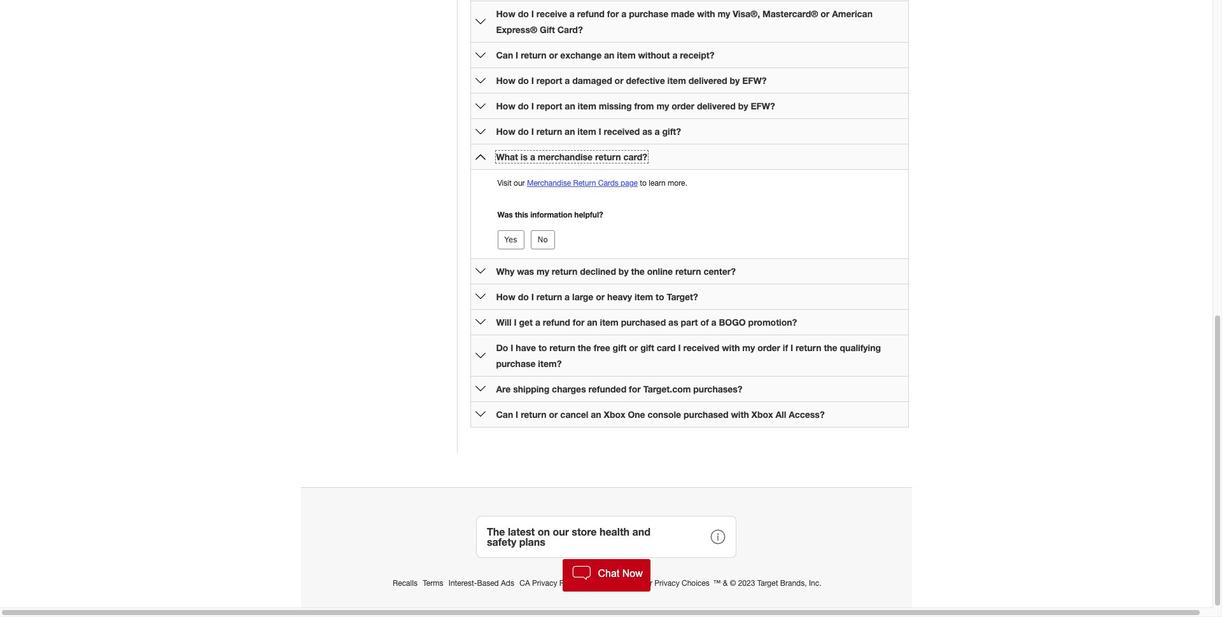 Task type: describe. For each thing, give the bounding box(es) containing it.
based
[[477, 580, 499, 588]]

card?
[[558, 24, 583, 35]]

store
[[572, 526, 597, 538]]

damaged
[[573, 75, 612, 86]]

0 vertical spatial efw?
[[743, 75, 767, 86]]

purchase inside how do i receive a refund for a purchase made with my visa®, mastercard® or american express® gift card?
[[629, 8, 669, 19]]

this
[[515, 210, 529, 220]]

can for can i return or cancel an xbox one console purchased with xbox all access?
[[496, 409, 513, 420]]

0 vertical spatial by
[[730, 75, 740, 86]]

visit our merchandise return cards page to learn more.
[[498, 179, 688, 188]]

do for how do i return an item i received as a gift?
[[518, 126, 529, 137]]

a left large
[[565, 292, 570, 302]]

report for a
[[537, 75, 563, 86]]

refunded
[[589, 384, 627, 395]]

large
[[573, 292, 594, 302]]

circle arrow e image for can i return or exchange an item without a receipt?
[[475, 50, 486, 60]]

do for how do i return a large or heavy item to target?
[[518, 292, 529, 302]]

brands,
[[781, 580, 807, 588]]

©
[[730, 580, 736, 588]]

return down shipping on the left of page
[[521, 409, 547, 420]]

without
[[638, 50, 670, 61]]

can i return or exchange an item without a receipt?
[[496, 50, 715, 61]]

my right was
[[537, 266, 550, 277]]

do for how do i report an item missing from my order delivered by efw?
[[518, 101, 529, 111]]

charges
[[552, 384, 586, 395]]

item up how do i report a damaged or defective item delivered by efw?
[[617, 50, 636, 61]]

recalls terms interest-based ads ca privacy rights privacy
[[393, 580, 614, 588]]

what is a merchandise return card? link
[[496, 152, 648, 162]]

do
[[496, 343, 508, 353]]

visa®,
[[733, 8, 760, 19]]

circle arrow e image for how do i report an item missing from my order delivered by efw?
[[475, 101, 486, 111]]

qualifying
[[840, 343, 881, 353]]

item up free
[[600, 317, 619, 328]]

a right is
[[530, 152, 536, 162]]

received inside 'do i have to return the free gift or gift card i received with my order if i return the qualifying purchase item?'
[[684, 343, 720, 353]]

page
[[621, 179, 638, 188]]

how for how do i report a damaged or defective item delivered by efw?
[[496, 75, 516, 86]]

chat now button
[[563, 560, 651, 592]]

report for an
[[537, 101, 563, 111]]

circle arrow e image for can i return or cancel an xbox one console purchased with xbox all access?
[[475, 410, 486, 420]]

the latest on our store health and safety plans
[[487, 526, 651, 548]]

are shipping charges refunded for target.com purchases? link
[[496, 384, 743, 395]]

item up how do i return an item i received as a gift? link
[[578, 101, 597, 111]]

a right without
[[673, 50, 678, 61]]

cards
[[598, 179, 619, 188]]

a right the of
[[712, 317, 717, 328]]

made
[[671, 8, 695, 19]]

or right large
[[596, 292, 605, 302]]

the
[[487, 526, 505, 538]]

purchases?
[[694, 384, 743, 395]]

gift
[[540, 24, 555, 35]]

interest-based ads link
[[449, 580, 517, 588]]

with for purchased
[[731, 409, 749, 420]]

0 vertical spatial delivered
[[689, 75, 728, 86]]

1 vertical spatial by
[[739, 101, 749, 111]]

missing
[[599, 101, 632, 111]]

choices
[[682, 580, 710, 588]]

my inside how do i receive a refund for a purchase made with my visa®, mastercard® or american express® gift card?
[[718, 8, 731, 19]]

console
[[648, 409, 682, 420]]

was this information helpful?
[[498, 210, 604, 220]]

order inside 'do i have to return the free gift or gift card i received with my order if i return the qualifying purchase item?'
[[758, 343, 781, 353]]

online
[[648, 266, 673, 277]]

1 horizontal spatial to
[[640, 179, 647, 188]]

mastercard®
[[763, 8, 819, 19]]

rights
[[560, 580, 581, 588]]

a right the get
[[536, 317, 541, 328]]

card
[[657, 343, 676, 353]]

0 vertical spatial our
[[514, 179, 525, 188]]

what is a merchandise return card?
[[496, 152, 648, 162]]

or down the gift on the left of the page
[[549, 50, 558, 61]]

return
[[573, 179, 596, 188]]

1 vertical spatial efw?
[[751, 101, 776, 111]]

how for how do i receive a refund for a purchase made with my visa®, mastercard® or american express® gift card?
[[496, 8, 516, 19]]

1 vertical spatial delivered
[[697, 101, 736, 111]]

how do i report an item missing from my order delivered by efw? link
[[496, 101, 776, 111]]

1 vertical spatial as
[[669, 317, 679, 328]]

ca privacy rights link
[[520, 580, 584, 588]]

ca
[[520, 580, 530, 588]]

if
[[783, 343, 789, 353]]

are
[[496, 384, 511, 395]]

will
[[496, 317, 512, 328]]

target?
[[667, 292, 699, 302]]

or inside 'do i have to return the free gift or gift card i received with my order if i return the qualifying purchase item?'
[[629, 343, 638, 353]]

or inside how do i receive a refund for a purchase made with my visa®, mastercard® or american express® gift card?
[[821, 8, 830, 19]]

circle arrow s image
[[475, 152, 486, 162]]

0 horizontal spatial the
[[578, 343, 592, 353]]

a up the can i return or exchange an item without a receipt? link on the top
[[622, 8, 627, 19]]

defective
[[626, 75, 665, 86]]

do for how do i report a damaged or defective item delivered by efw?
[[518, 75, 529, 86]]

declined
[[580, 266, 616, 277]]

and
[[633, 526, 651, 538]]

terms
[[423, 580, 444, 588]]

2023
[[739, 580, 756, 588]]

learn
[[649, 179, 666, 188]]

an up how do i return an item i received as a gift? link
[[565, 101, 576, 111]]

for inside how do i receive a refund for a purchase made with my visa®, mastercard® or american express® gift card?
[[607, 8, 619, 19]]

1 horizontal spatial the
[[631, 266, 645, 277]]

recalls link
[[393, 580, 420, 588]]

exchange
[[561, 50, 602, 61]]

with for made
[[698, 8, 716, 19]]

the latest on our store health and safety plans link
[[476, 516, 737, 559]]

from
[[635, 101, 654, 111]]

return up 'item?'
[[550, 343, 576, 353]]

helpful?
[[575, 210, 604, 220]]

part
[[681, 317, 698, 328]]

item right defective
[[668, 75, 686, 86]]

bogo
[[719, 317, 746, 328]]

how for how do i report an item missing from my order delivered by efw?
[[496, 101, 516, 111]]

circle arrow e image for are shipping charges refunded for target.com purchases?
[[475, 384, 486, 395]]

circle arrow e image for why was my return declined by the online return center?
[[475, 267, 486, 277]]

a up card?
[[570, 8, 575, 19]]

why was my return declined by the online return center?
[[496, 266, 736, 277]]

receipt?
[[680, 50, 715, 61]]

heavy
[[608, 292, 632, 302]]

interest-
[[449, 580, 477, 588]]

how do i receive a refund for a purchase made with my visa®, mastercard® or american express® gift card?
[[496, 8, 873, 35]]

free
[[594, 343, 611, 353]]

logo image
[[617, 566, 637, 587]]

0 horizontal spatial received
[[604, 126, 640, 137]]

health
[[600, 526, 630, 538]]

2 horizontal spatial the
[[824, 343, 838, 353]]

latest
[[508, 526, 535, 538]]

on
[[538, 526, 550, 538]]

™ & © 2023 target brands, inc.
[[714, 580, 822, 588]]

return up the target?
[[676, 266, 702, 277]]

why
[[496, 266, 515, 277]]

your
[[637, 580, 653, 588]]



Task type: locate. For each thing, give the bounding box(es) containing it.
purchase inside 'do i have to return the free gift or gift card i received with my order if i return the qualifying purchase item?'
[[496, 359, 536, 369]]

merchandise return cards page link
[[527, 179, 638, 188]]

1 horizontal spatial received
[[684, 343, 720, 353]]

0 vertical spatial can
[[496, 50, 513, 61]]

by
[[730, 75, 740, 86], [739, 101, 749, 111], [619, 266, 629, 277]]

3 privacy from the left
[[655, 580, 680, 588]]

2 horizontal spatial for
[[629, 384, 641, 395]]

2 circle arrow e image from the top
[[475, 101, 486, 111]]

do inside how do i receive a refund for a purchase made with my visa®, mastercard® or american express® gift card?
[[518, 8, 529, 19]]

how do i return a large or heavy item to target?
[[496, 292, 699, 302]]

1 vertical spatial purchased
[[684, 409, 729, 420]]

or left cancel
[[549, 409, 558, 420]]

1 circle arrow e image from the top
[[475, 50, 486, 60]]

with down purchases?
[[731, 409, 749, 420]]

do i have to return the free gift or gift card i received with my order if i return the qualifying purchase item?
[[496, 343, 881, 369]]

1 can from the top
[[496, 50, 513, 61]]

report
[[537, 75, 563, 86], [537, 101, 563, 111]]

0 horizontal spatial order
[[672, 101, 695, 111]]

circle arrow e image for how do i return a large or heavy item to target?
[[475, 292, 486, 302]]

1 vertical spatial to
[[656, 292, 665, 302]]

received down missing
[[604, 126, 640, 137]]

i
[[532, 8, 534, 19], [516, 50, 519, 61], [532, 75, 534, 86], [532, 101, 534, 111], [532, 126, 534, 137], [599, 126, 602, 137], [532, 292, 534, 302], [514, 317, 517, 328], [511, 343, 514, 353], [679, 343, 681, 353], [791, 343, 794, 353], [516, 409, 519, 420]]

None submit
[[498, 231, 524, 250], [531, 231, 555, 250], [498, 231, 524, 250], [531, 231, 555, 250]]

return left large
[[537, 292, 562, 302]]

0 horizontal spatial privacy
[[532, 580, 558, 588]]

to right have
[[539, 343, 547, 353]]

gift
[[613, 343, 627, 353], [641, 343, 655, 353]]

circle arrow e image for how do i report a damaged or defective item delivered by efw?
[[475, 75, 486, 86]]

0 vertical spatial purchased
[[621, 317, 666, 328]]

to inside 'do i have to return the free gift or gift card i received with my order if i return the qualifying purchase item?'
[[539, 343, 547, 353]]

3 how from the top
[[496, 101, 516, 111]]

2 vertical spatial by
[[619, 266, 629, 277]]

return up cards
[[595, 152, 621, 162]]

1 do from the top
[[518, 8, 529, 19]]

0 horizontal spatial refund
[[543, 317, 571, 328]]

report up how do i return an item i received as a gift? link
[[537, 101, 563, 111]]

one
[[628, 409, 646, 420]]

or down will i get a refund for an item purchased as part of a bogo promotion? link
[[629, 343, 638, 353]]

0 horizontal spatial xbox
[[604, 409, 626, 420]]

2 horizontal spatial to
[[656, 292, 665, 302]]

inc.
[[809, 580, 822, 588]]

can for can i return or exchange an item without a receipt?
[[496, 50, 513, 61]]

0 horizontal spatial purchase
[[496, 359, 536, 369]]

the left qualifying
[[824, 343, 838, 353]]

or up missing
[[615, 75, 624, 86]]

return down the gift on the left of the page
[[521, 50, 547, 61]]

a left gift?
[[655, 126, 660, 137]]

0 vertical spatial order
[[672, 101, 695, 111]]

how do i report a damaged or defective item delivered by efw? link
[[496, 75, 767, 86]]

return up large
[[552, 266, 578, 277]]

circle arrow e image for how do i return an item i received as a gift?
[[475, 126, 486, 137]]

™
[[714, 580, 721, 588]]

can i return or cancel an xbox one console purchased with xbox all access? link
[[496, 409, 825, 420]]

2 vertical spatial to
[[539, 343, 547, 353]]

can down express®
[[496, 50, 513, 61]]

an
[[604, 50, 615, 61], [565, 101, 576, 111], [565, 126, 575, 137], [587, 317, 598, 328], [591, 409, 602, 420]]

an right cancel
[[591, 409, 602, 420]]

1 horizontal spatial order
[[758, 343, 781, 353]]

item up what is a merchandise return card?
[[578, 126, 596, 137]]

a
[[570, 8, 575, 19], [622, 8, 627, 19], [673, 50, 678, 61], [565, 75, 570, 86], [655, 126, 660, 137], [530, 152, 536, 162], [565, 292, 570, 302], [536, 317, 541, 328], [712, 317, 717, 328]]

refund up card?
[[577, 8, 605, 19]]

0 vertical spatial to
[[640, 179, 647, 188]]

1 horizontal spatial xbox
[[752, 409, 774, 420]]

1 horizontal spatial purchase
[[629, 8, 669, 19]]

1 vertical spatial our
[[553, 526, 569, 538]]

5 how from the top
[[496, 292, 516, 302]]

chat
[[598, 569, 620, 580]]

are shipping charges refunded for target.com purchases?
[[496, 384, 743, 395]]

for up one
[[629, 384, 641, 395]]

1 vertical spatial with
[[722, 343, 740, 353]]

your privacy choices link
[[617, 566, 712, 588]]

received down the of
[[684, 343, 720, 353]]

with right made
[[698, 8, 716, 19]]

1 horizontal spatial our
[[553, 526, 569, 538]]

target
[[758, 580, 779, 588]]

1 xbox from the left
[[604, 409, 626, 420]]

american
[[833, 8, 873, 19]]

my right from
[[657, 101, 670, 111]]

do for how do i receive a refund for a purchase made with my visa®, mastercard® or american express® gift card?
[[518, 8, 529, 19]]

0 vertical spatial for
[[607, 8, 619, 19]]

4 do from the top
[[518, 126, 529, 137]]

3 do from the top
[[518, 101, 529, 111]]

item
[[617, 50, 636, 61], [668, 75, 686, 86], [578, 101, 597, 111], [578, 126, 596, 137], [635, 292, 654, 302], [600, 317, 619, 328]]

why was my return declined by the online return center? link
[[496, 266, 736, 277]]

our right 'visit'
[[514, 179, 525, 188]]

xbox left "all"
[[752, 409, 774, 420]]

0 vertical spatial purchase
[[629, 8, 669, 19]]

2 can from the top
[[496, 409, 513, 420]]

refund right the get
[[543, 317, 571, 328]]

1 horizontal spatial refund
[[577, 8, 605, 19]]

0 horizontal spatial to
[[539, 343, 547, 353]]

visit
[[498, 179, 512, 188]]

have
[[516, 343, 536, 353]]

1 report from the top
[[537, 75, 563, 86]]

circle arrow e image
[[475, 50, 486, 60], [475, 101, 486, 111], [475, 126, 486, 137], [475, 267, 486, 277], [475, 384, 486, 395]]

circle arrow e image for do i have to return the free gift or gift card i received with my order if i return the qualifying purchase item?
[[475, 351, 486, 361]]

the left free
[[578, 343, 592, 353]]

0 vertical spatial refund
[[577, 8, 605, 19]]

2 report from the top
[[537, 101, 563, 111]]

to left learn
[[640, 179, 647, 188]]

&
[[723, 580, 728, 588]]

a left damaged
[[565, 75, 570, 86]]

2 xbox from the left
[[752, 409, 774, 420]]

1 horizontal spatial privacy
[[587, 580, 612, 588]]

2 privacy from the left
[[587, 580, 612, 588]]

1 vertical spatial order
[[758, 343, 781, 353]]

i inside how do i receive a refund for a purchase made with my visa®, mastercard® or american express® gift card?
[[532, 8, 534, 19]]

do i have to return the free gift or gift card i received with my order if i return the qualifying purchase item? link
[[496, 343, 881, 369]]

my down bogo
[[743, 343, 756, 353]]

0 horizontal spatial for
[[573, 317, 585, 328]]

gift left "card"
[[641, 343, 655, 353]]

purchased up "card"
[[621, 317, 666, 328]]

an down how do i return a large or heavy item to target? link at top
[[587, 317, 598, 328]]

is
[[521, 152, 528, 162]]

return right if at the right bottom of page
[[796, 343, 822, 353]]

plans
[[519, 536, 546, 548]]

chat now link
[[563, 560, 651, 592]]

can i return or cancel an xbox one console purchased with xbox all access?
[[496, 409, 825, 420]]

received
[[604, 126, 640, 137], [684, 343, 720, 353]]

1 circle arrow e image from the top
[[475, 17, 486, 27]]

an right the exchange
[[604, 50, 615, 61]]

express®
[[496, 24, 538, 35]]

how for how do i return a large or heavy item to target?
[[496, 292, 516, 302]]

item right heavy
[[635, 292, 654, 302]]

the left online
[[631, 266, 645, 277]]

1 vertical spatial purchase
[[496, 359, 536, 369]]

5 circle arrow e image from the top
[[475, 351, 486, 361]]

how for how do i return an item i received as a gift?
[[496, 126, 516, 137]]

for up the can i return or exchange an item without a receipt?
[[607, 8, 619, 19]]

center?
[[704, 266, 736, 277]]

2 circle arrow e image from the top
[[475, 75, 486, 86]]

1 horizontal spatial purchased
[[684, 409, 729, 420]]

chat now
[[598, 569, 643, 580]]

0 vertical spatial with
[[698, 8, 716, 19]]

1 gift from the left
[[613, 343, 627, 353]]

can down are
[[496, 409, 513, 420]]

the
[[631, 266, 645, 277], [578, 343, 592, 353], [824, 343, 838, 353]]

how do i return an item i received as a gift?
[[496, 126, 682, 137]]

our inside the latest on our store health and safety plans
[[553, 526, 569, 538]]

4 circle arrow e image from the top
[[475, 267, 486, 277]]

1 horizontal spatial gift
[[641, 343, 655, 353]]

item?
[[538, 359, 562, 369]]

merchandise
[[527, 179, 571, 188]]

gift right free
[[613, 343, 627, 353]]

2 horizontal spatial privacy
[[655, 580, 680, 588]]

of
[[701, 317, 709, 328]]

recalls
[[393, 580, 418, 588]]

0 vertical spatial report
[[537, 75, 563, 86]]

information
[[531, 210, 573, 220]]

your privacy choices
[[637, 580, 710, 588]]

with down bogo
[[722, 343, 740, 353]]

how inside how do i receive a refund for a purchase made with my visa®, mastercard® or american express® gift card?
[[496, 8, 516, 19]]

purchase left made
[[629, 8, 669, 19]]

2 vertical spatial for
[[629, 384, 641, 395]]

1 vertical spatial received
[[684, 343, 720, 353]]

will i get a refund for an item purchased as part of a bogo promotion?
[[496, 317, 798, 328]]

efw?
[[743, 75, 767, 86], [751, 101, 776, 111]]

will i get a refund for an item purchased as part of a bogo promotion? link
[[496, 317, 798, 328]]

as
[[643, 126, 653, 137], [669, 317, 679, 328]]

refund inside how do i receive a refund for a purchase made with my visa®, mastercard® or american express® gift card?
[[577, 8, 605, 19]]

purchase down have
[[496, 359, 536, 369]]

4 circle arrow e image from the top
[[475, 317, 486, 328]]

2 how from the top
[[496, 75, 516, 86]]

for down large
[[573, 317, 585, 328]]

1 horizontal spatial as
[[669, 317, 679, 328]]

with inside 'do i have to return the free gift or gift card i received with my order if i return the qualifying purchase item?'
[[722, 343, 740, 353]]

0 horizontal spatial our
[[514, 179, 525, 188]]

or left american
[[821, 8, 830, 19]]

target.com
[[644, 384, 691, 395]]

privacy
[[532, 580, 558, 588], [587, 580, 612, 588], [655, 580, 680, 588]]

0 vertical spatial as
[[643, 126, 653, 137]]

circle arrow e image
[[475, 17, 486, 27], [475, 75, 486, 86], [475, 292, 486, 302], [475, 317, 486, 328], [475, 351, 486, 361], [475, 410, 486, 420]]

safety
[[487, 536, 517, 548]]

all
[[776, 409, 787, 420]]

1 vertical spatial report
[[537, 101, 563, 111]]

what
[[496, 152, 518, 162]]

purchase
[[629, 8, 669, 19], [496, 359, 536, 369]]

0 vertical spatial received
[[604, 126, 640, 137]]

0 horizontal spatial purchased
[[621, 317, 666, 328]]

1 how from the top
[[496, 8, 516, 19]]

5 circle arrow e image from the top
[[475, 384, 486, 395]]

1 horizontal spatial for
[[607, 8, 619, 19]]

how
[[496, 8, 516, 19], [496, 75, 516, 86], [496, 101, 516, 111], [496, 126, 516, 137], [496, 292, 516, 302]]

1 privacy from the left
[[532, 580, 558, 588]]

an up what is a merchandise return card?
[[565, 126, 575, 137]]

xbox
[[604, 409, 626, 420], [752, 409, 774, 420]]

2 vertical spatial with
[[731, 409, 749, 420]]

was
[[517, 266, 534, 277]]

promotion?
[[749, 317, 798, 328]]

how do i receive a refund for a purchase made with my visa®, mastercard® or american express® gift card? link
[[496, 8, 873, 35]]

privacy inside "link"
[[655, 580, 680, 588]]

or
[[821, 8, 830, 19], [549, 50, 558, 61], [615, 75, 624, 86], [596, 292, 605, 302], [629, 343, 638, 353], [549, 409, 558, 420]]

with inside how do i receive a refund for a purchase made with my visa®, mastercard® or american express® gift card?
[[698, 8, 716, 19]]

xbox left one
[[604, 409, 626, 420]]

5 do from the top
[[518, 292, 529, 302]]

our right on at left bottom
[[553, 526, 569, 538]]

how do i return a large or heavy item to target? link
[[496, 292, 699, 302]]

my inside 'do i have to return the free gift or gift card i received with my order if i return the qualifying purchase item?'
[[743, 343, 756, 353]]

1 vertical spatial for
[[573, 317, 585, 328]]

as left gift?
[[643, 126, 653, 137]]

0 horizontal spatial gift
[[613, 343, 627, 353]]

2 gift from the left
[[641, 343, 655, 353]]

order up gift?
[[672, 101, 695, 111]]

purchased down purchases?
[[684, 409, 729, 420]]

to left the target?
[[656, 292, 665, 302]]

1 vertical spatial refund
[[543, 317, 571, 328]]

return up merchandise
[[537, 126, 562, 137]]

receive
[[537, 8, 567, 19]]

as left part
[[669, 317, 679, 328]]

0 horizontal spatial as
[[643, 126, 653, 137]]

6 circle arrow e image from the top
[[475, 410, 486, 420]]

3 circle arrow e image from the top
[[475, 126, 486, 137]]

report down the exchange
[[537, 75, 563, 86]]

ads
[[501, 580, 515, 588]]

my
[[718, 8, 731, 19], [657, 101, 670, 111], [537, 266, 550, 277], [743, 343, 756, 353]]

my left visa®,
[[718, 8, 731, 19]]

3 circle arrow e image from the top
[[475, 292, 486, 302]]

circle arrow e image for will i get a refund for an item purchased as part of a bogo promotion?
[[475, 317, 486, 328]]

4 how from the top
[[496, 126, 516, 137]]

order
[[672, 101, 695, 111], [758, 343, 781, 353]]

merchandise
[[538, 152, 593, 162]]

privacy link
[[587, 580, 614, 588]]

1 vertical spatial can
[[496, 409, 513, 420]]

order left if at the right bottom of page
[[758, 343, 781, 353]]

gift?
[[663, 126, 682, 137]]

2 do from the top
[[518, 75, 529, 86]]

for
[[607, 8, 619, 19], [573, 317, 585, 328], [629, 384, 641, 395]]

circle arrow e image for how do i receive a refund for a purchase made with my visa®, mastercard® or american express® gift card?
[[475, 17, 486, 27]]



Task type: vqa. For each thing, say whether or not it's contained in the screenshot.
top 'phones'
no



